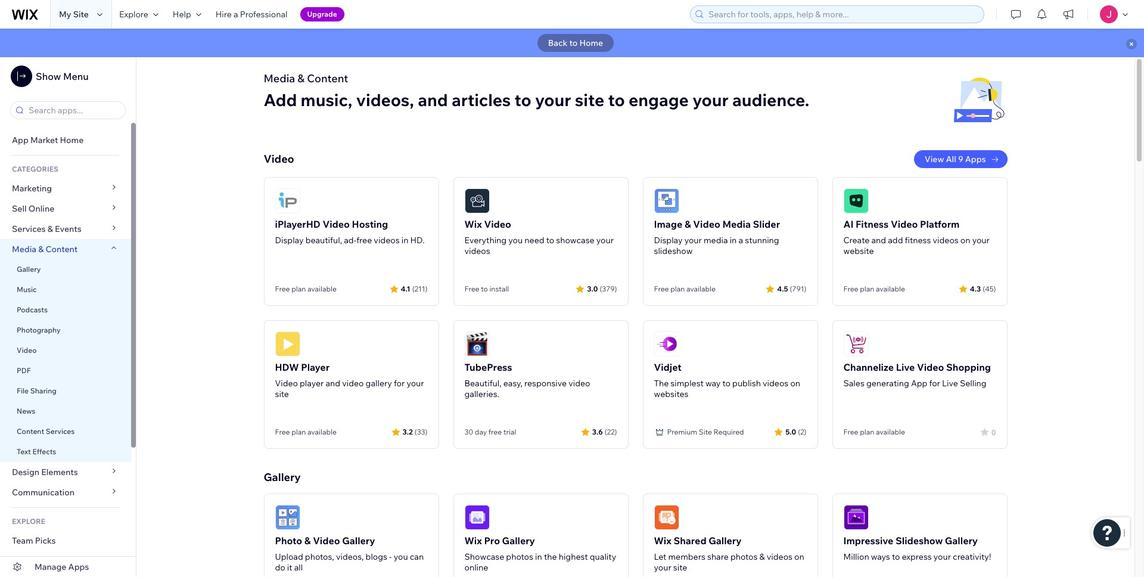 Task type: vqa. For each thing, say whether or not it's contained in the screenshot.


Task type: locate. For each thing, give the bounding box(es) containing it.
1 horizontal spatial you
[[509, 235, 523, 246]]

videos inside wix video everything you need to showcase your videos
[[465, 246, 490, 256]]

free inside iplayerhd video hosting display beautiful, ad-free videos in hd.
[[357, 235, 372, 246]]

1 vertical spatial app
[[911, 378, 928, 389]]

media for media & content add music, videos, and articles to your site to engage your audience.
[[264, 72, 295, 85]]

1 vertical spatial site
[[699, 427, 712, 436]]

channelize live video shopping logo image
[[844, 331, 869, 356]]

& down services & events at the top left of page
[[38, 244, 44, 255]]

2 photos from the left
[[731, 551, 758, 562]]

to right the need
[[546, 235, 554, 246]]

gallery inside wix pro gallery showcase photos in the highest quality online
[[502, 535, 535, 547]]

on
[[961, 235, 971, 246], [791, 378, 801, 389], [795, 551, 805, 562]]

1 vertical spatial videos,
[[336, 551, 364, 562]]

services
[[12, 224, 46, 234], [46, 427, 75, 436]]

0 horizontal spatial you
[[394, 551, 408, 562]]

team picks link
[[0, 531, 131, 551]]

& for image & video media slider display your media in a stunning slideshow
[[685, 218, 691, 230]]

0 horizontal spatial a
[[234, 9, 238, 20]]

0 vertical spatial live
[[896, 361, 915, 373]]

apps inside newest apps link
[[44, 556, 64, 566]]

1 horizontal spatial free
[[489, 427, 502, 436]]

0 horizontal spatial app
[[12, 135, 29, 145]]

2 vertical spatial and
[[326, 378, 340, 389]]

video link
[[0, 340, 131, 361]]

way
[[706, 378, 721, 389]]

1 vertical spatial live
[[942, 378, 958, 389]]

services down news link
[[46, 427, 75, 436]]

content down news
[[17, 427, 44, 436]]

free for image
[[654, 284, 669, 293]]

wix up let on the bottom right of the page
[[654, 535, 672, 547]]

app market home link
[[0, 130, 131, 150]]

a right hire
[[234, 9, 238, 20]]

video up the iplayerhd video hosting logo
[[264, 152, 294, 166]]

1 vertical spatial home
[[60, 135, 84, 145]]

your inside wix shared gallery let members share photos & videos on your site
[[654, 562, 672, 573]]

video inside channelize live video shopping sales generating app for live selling
[[917, 361, 945, 373]]

gallery up creativity!
[[945, 535, 978, 547]]

plan down player
[[292, 427, 306, 436]]

gallery inside photo & video gallery upload photos, videos, blogs - you can do it all
[[342, 535, 375, 547]]

podcasts link
[[0, 300, 131, 320]]

on inside ai fitness video platform create and add fitness videos on your website
[[961, 235, 971, 246]]

available down player
[[308, 427, 337, 436]]

free plan available for sales
[[844, 427, 905, 436]]

sidebar element
[[0, 57, 137, 577]]

0 horizontal spatial site
[[275, 389, 289, 399]]

& inside image & video media slider display your media in a stunning slideshow
[[685, 218, 691, 230]]

content down 'services & events' link
[[46, 244, 78, 255]]

creativity!
[[953, 551, 991, 562]]

plan down beautiful,
[[292, 284, 306, 293]]

gallery inside sidebar element
[[17, 265, 41, 274]]

wix left pro
[[465, 535, 482, 547]]

1 horizontal spatial for
[[930, 378, 941, 389]]

0 horizontal spatial for
[[394, 378, 405, 389]]

for for player
[[394, 378, 405, 389]]

need
[[525, 235, 545, 246]]

& inside "media & content add music, videos, and articles to your site to engage your audience."
[[298, 72, 305, 85]]

sell online link
[[0, 199, 131, 219]]

0 horizontal spatial media
[[12, 244, 36, 255]]

hire
[[216, 9, 232, 20]]

9
[[959, 154, 964, 165]]

available down slideshow at the top of page
[[687, 284, 716, 293]]

free plan available down player
[[275, 427, 337, 436]]

site right let on the bottom right of the page
[[673, 562, 687, 573]]

0 horizontal spatial site
[[73, 9, 89, 20]]

website
[[844, 246, 874, 256]]

showcase
[[465, 551, 504, 562]]

free for iplayerhd
[[275, 284, 290, 293]]

0 vertical spatial you
[[509, 235, 523, 246]]

live left selling
[[942, 378, 958, 389]]

0 vertical spatial app
[[12, 135, 29, 145]]

your inside image & video media slider display your media in a stunning slideshow
[[685, 235, 702, 246]]

1 horizontal spatial content
[[46, 244, 78, 255]]

day
[[475, 427, 487, 436]]

wix up everything
[[465, 218, 482, 230]]

plan
[[292, 284, 306, 293], [671, 284, 685, 293], [860, 284, 875, 293], [292, 427, 306, 436], [860, 427, 875, 436]]

0 vertical spatial and
[[418, 89, 448, 110]]

on inside wix shared gallery let members share photos & videos on your site
[[795, 551, 805, 562]]

media inside image & video media slider display your media in a stunning slideshow
[[723, 218, 751, 230]]

videos, right music,
[[356, 89, 414, 110]]

home inside button
[[580, 38, 603, 48]]

1 horizontal spatial display
[[654, 235, 683, 246]]

selling
[[960, 378, 987, 389]]

wix inside wix shared gallery let members share photos & videos on your site
[[654, 535, 672, 547]]

services & events
[[12, 224, 82, 234]]

& for services & events
[[48, 224, 53, 234]]

required
[[714, 427, 744, 436]]

team
[[12, 535, 33, 546]]

0 horizontal spatial in
[[402, 235, 409, 246]]

hosting
[[352, 218, 388, 230]]

impressive slideshow gallery million ways to express your creativity!
[[844, 535, 991, 562]]

0 vertical spatial home
[[580, 38, 603, 48]]

highest
[[559, 551, 588, 562]]

to inside wix video everything you need to showcase your videos
[[546, 235, 554, 246]]

1 vertical spatial site
[[275, 389, 289, 399]]

the
[[654, 378, 669, 389]]

video up media
[[693, 218, 721, 230]]

photography link
[[0, 320, 131, 340]]

0 vertical spatial on
[[961, 235, 971, 246]]

gallery inside impressive slideshow gallery million ways to express your creativity!
[[945, 535, 978, 547]]

all
[[946, 154, 957, 165]]

2 horizontal spatial apps
[[966, 154, 986, 165]]

free plan available down generating
[[844, 427, 905, 436]]

1 horizontal spatial and
[[418, 89, 448, 110]]

to right ways
[[892, 551, 900, 562]]

site right the my
[[73, 9, 89, 20]]

image
[[654, 218, 683, 230]]

your left media
[[685, 235, 702, 246]]

file
[[17, 386, 29, 395]]

2 horizontal spatial media
[[723, 218, 751, 230]]

0 vertical spatial site
[[575, 89, 605, 110]]

app left market
[[12, 135, 29, 145]]

gallery up blogs
[[342, 535, 375, 547]]

simplest
[[671, 378, 704, 389]]

wix inside wix pro gallery showcase photos in the highest quality online
[[465, 535, 482, 547]]

home right back
[[580, 38, 603, 48]]

2 horizontal spatial in
[[730, 235, 737, 246]]

media & content link
[[0, 239, 131, 259]]

display inside image & video media slider display your media in a stunning slideshow
[[654, 235, 683, 246]]

wix inside wix video everything you need to showcase your videos
[[465, 218, 482, 230]]

display down iplayerhd
[[275, 235, 304, 246]]

1 horizontal spatial site
[[699, 427, 712, 436]]

your up the 4.3 (45)
[[973, 235, 990, 246]]

available down beautiful,
[[308, 284, 337, 293]]

photo & video gallery upload photos, videos, blogs - you can do it all
[[275, 535, 424, 573]]

& inside photo & video gallery upload photos, videos, blogs - you can do it all
[[304, 535, 311, 547]]

for for live
[[930, 378, 941, 389]]

0 vertical spatial site
[[73, 9, 89, 20]]

in inside iplayerhd video hosting display beautiful, ad-free videos in hd.
[[402, 235, 409, 246]]

display down the "image"
[[654, 235, 683, 246]]

your right gallery
[[407, 378, 424, 389]]

photos,
[[305, 551, 334, 562]]

communication link
[[0, 482, 131, 503]]

1 for from the left
[[394, 378, 405, 389]]

websites
[[654, 389, 689, 399]]

free plan available for create
[[844, 284, 905, 293]]

wix for wix video
[[465, 218, 482, 230]]

on inside vidjet the simplest way to publish videos on websites
[[791, 378, 801, 389]]

1 horizontal spatial a
[[739, 235, 743, 246]]

your down 'wix shared gallery logo'
[[654, 562, 672, 573]]

design elements
[[12, 467, 78, 477]]

(211)
[[412, 284, 428, 293]]

in right media
[[730, 235, 737, 246]]

media down services & events at the top left of page
[[12, 244, 36, 255]]

apps
[[966, 154, 986, 165], [44, 556, 64, 566], [68, 562, 89, 572]]

4.1 (211)
[[401, 284, 428, 293]]

and inside ai fitness video platform create and add fitness videos on your website
[[872, 235, 886, 246]]

0 horizontal spatial free
[[357, 235, 372, 246]]

video up add
[[891, 218, 918, 230]]

2 horizontal spatial site
[[673, 562, 687, 573]]

text effects link
[[0, 442, 131, 462]]

1 vertical spatial content
[[46, 244, 78, 255]]

your inside wix video everything you need to showcase your videos
[[597, 235, 614, 246]]

2 video from the left
[[569, 378, 590, 389]]

content inside media & content "link"
[[46, 244, 78, 255]]

view
[[925, 154, 944, 165]]

apps for newest apps
[[44, 556, 64, 566]]

wix video logo image
[[465, 188, 490, 213]]

photos
[[506, 551, 533, 562], [731, 551, 758, 562]]

0 horizontal spatial photos
[[506, 551, 533, 562]]

picks
[[35, 535, 56, 546]]

and left add
[[872, 235, 886, 246]]

free plan available for and
[[275, 427, 337, 436]]

your
[[535, 89, 571, 110], [693, 89, 729, 110], [597, 235, 614, 246], [685, 235, 702, 246], [973, 235, 990, 246], [407, 378, 424, 389], [934, 551, 951, 562], [654, 562, 672, 573]]

video up everything
[[484, 218, 511, 230]]

media inside media & content "link"
[[12, 244, 36, 255]]

plan down slideshow at the top of page
[[671, 284, 685, 293]]

video inside 'tubepress beautiful, easy, responsive video galleries.'
[[569, 378, 590, 389]]

display
[[275, 235, 304, 246], [654, 235, 683, 246]]

free plan available
[[275, 284, 337, 293], [654, 284, 716, 293], [844, 284, 905, 293], [275, 427, 337, 436], [844, 427, 905, 436]]

wix shared gallery logo image
[[654, 505, 679, 530]]

available down add
[[876, 284, 905, 293]]

a left stunning
[[739, 235, 743, 246]]

home for back to home
[[580, 38, 603, 48]]

newest apps
[[12, 556, 64, 566]]

0 horizontal spatial apps
[[44, 556, 64, 566]]

1 vertical spatial free
[[489, 427, 502, 436]]

manage apps
[[35, 562, 89, 572]]

live up generating
[[896, 361, 915, 373]]

site
[[73, 9, 89, 20], [699, 427, 712, 436]]

photos right share
[[731, 551, 758, 562]]

upgrade
[[307, 10, 337, 18]]

in left the
[[535, 551, 542, 562]]

and left articles
[[418, 89, 448, 110]]

video up the photos,
[[313, 535, 340, 547]]

show menu button
[[11, 66, 89, 87]]

2 for from the left
[[930, 378, 941, 389]]

0 vertical spatial services
[[12, 224, 46, 234]]

video up pdf
[[17, 346, 37, 355]]

2 horizontal spatial content
[[307, 72, 348, 85]]

2 vertical spatial media
[[12, 244, 36, 255]]

on left million
[[795, 551, 805, 562]]

plan down 'website'
[[860, 284, 875, 293]]

gallery up music on the left
[[17, 265, 41, 274]]

to right way
[[723, 378, 731, 389]]

1 video from the left
[[342, 378, 364, 389]]

for inside "hdw player video player and video gallery for your site"
[[394, 378, 405, 389]]

available down generating
[[876, 427, 905, 436]]

easy,
[[504, 378, 523, 389]]

wix
[[465, 218, 482, 230], [465, 535, 482, 547], [654, 535, 672, 547]]

2 vertical spatial site
[[673, 562, 687, 573]]

app right generating
[[911, 378, 928, 389]]

services down sell online
[[12, 224, 46, 234]]

media up add
[[264, 72, 295, 85]]

0 horizontal spatial home
[[60, 135, 84, 145]]

media
[[264, 72, 295, 85], [723, 218, 751, 230], [12, 244, 36, 255]]

on up 5.0 (2)
[[791, 378, 801, 389]]

home inside sidebar element
[[60, 135, 84, 145]]

free plan available down 'website'
[[844, 284, 905, 293]]

site right premium
[[699, 427, 712, 436]]

& up music,
[[298, 72, 305, 85]]

apps inside manage apps link
[[68, 562, 89, 572]]

1 horizontal spatial photos
[[731, 551, 758, 562]]

for inside channelize live video shopping sales generating app for live selling
[[930, 378, 941, 389]]

& inside "link"
[[38, 244, 44, 255]]

my
[[59, 9, 71, 20]]

and right player
[[326, 378, 340, 389]]

live
[[896, 361, 915, 373], [942, 378, 958, 389]]

to inside the back to home button
[[570, 38, 578, 48]]

& right photo
[[304, 535, 311, 547]]

0 vertical spatial free
[[357, 235, 372, 246]]

video down hdw
[[275, 378, 298, 389]]

videos inside wix shared gallery let members share photos & videos on your site
[[767, 551, 793, 562]]

free for channelize
[[844, 427, 859, 436]]

plan for sales
[[860, 427, 875, 436]]

on right fitness
[[961, 235, 971, 246]]

free plan available down slideshow at the top of page
[[654, 284, 716, 293]]

0 vertical spatial media
[[264, 72, 295, 85]]

videos, left blogs
[[336, 551, 364, 562]]

photos left the
[[506, 551, 533, 562]]

wix for wix shared gallery
[[654, 535, 672, 547]]

pdf
[[17, 366, 31, 375]]

photos inside wix shared gallery let members share photos & videos on your site
[[731, 551, 758, 562]]

0 vertical spatial videos,
[[356, 89, 414, 110]]

gallery right pro
[[502, 535, 535, 547]]

video inside sidebar element
[[17, 346, 37, 355]]

plan for and
[[292, 427, 306, 436]]

home right market
[[60, 135, 84, 145]]

site for my
[[73, 9, 89, 20]]

1 display from the left
[[275, 235, 304, 246]]

0 horizontal spatial content
[[17, 427, 44, 436]]

1 vertical spatial on
[[791, 378, 801, 389]]

in left hd. at top
[[402, 235, 409, 246]]

0 horizontal spatial and
[[326, 378, 340, 389]]

free plan available down beautiful,
[[275, 284, 337, 293]]

gallery up share
[[709, 535, 742, 547]]

player
[[300, 378, 324, 389]]

sell online
[[12, 203, 54, 214]]

in inside wix pro gallery showcase photos in the highest quality online
[[535, 551, 542, 562]]

& right the "image"
[[685, 218, 691, 230]]

1 horizontal spatial media
[[264, 72, 295, 85]]

events
[[55, 224, 82, 234]]

1 horizontal spatial in
[[535, 551, 542, 562]]

video left "shopping"
[[917, 361, 945, 373]]

premium
[[667, 427, 697, 436]]

gallery inside wix shared gallery let members share photos & videos on your site
[[709, 535, 742, 547]]

your down back
[[535, 89, 571, 110]]

for right gallery
[[394, 378, 405, 389]]

0
[[992, 428, 996, 437]]

site for premium
[[699, 427, 712, 436]]

audience.
[[733, 89, 810, 110]]

1 horizontal spatial site
[[575, 89, 605, 110]]

and inside "media & content add music, videos, and articles to your site to engage your audience."
[[418, 89, 448, 110]]

available for slider
[[687, 284, 716, 293]]

million
[[844, 551, 870, 562]]

free down "hosting" at the left top
[[357, 235, 372, 246]]

site down back to home
[[575, 89, 605, 110]]

1 horizontal spatial app
[[911, 378, 928, 389]]

(22)
[[605, 427, 617, 436]]

1 photos from the left
[[506, 551, 533, 562]]

free plan available for beautiful,
[[275, 284, 337, 293]]

free right day
[[489, 427, 502, 436]]

2 horizontal spatial and
[[872, 235, 886, 246]]

2 vertical spatial content
[[17, 427, 44, 436]]

image & video media slider display your media in a stunning slideshow
[[654, 218, 780, 256]]

app market home
[[12, 135, 84, 145]]

your inside impressive slideshow gallery million ways to express your creativity!
[[934, 551, 951, 562]]

sharing
[[30, 386, 57, 395]]

1 vertical spatial and
[[872, 235, 886, 246]]

your right showcase
[[597, 235, 614, 246]]

0 horizontal spatial display
[[275, 235, 304, 246]]

to right back
[[570, 38, 578, 48]]

to left engage
[[608, 89, 625, 110]]

professional
[[240, 9, 288, 20]]

media up media
[[723, 218, 751, 230]]

gallery
[[17, 265, 41, 274], [264, 470, 301, 484], [342, 535, 375, 547], [502, 535, 535, 547], [709, 535, 742, 547], [945, 535, 978, 547]]

1 vertical spatial you
[[394, 551, 408, 562]]

wix video everything you need to showcase your videos
[[465, 218, 614, 256]]

video right responsive on the left bottom
[[569, 378, 590, 389]]

plan down sales at right
[[860, 427, 875, 436]]

let
[[654, 551, 667, 562]]

1 horizontal spatial video
[[569, 378, 590, 389]]

& right share
[[760, 551, 765, 562]]

to left install on the left of the page
[[481, 284, 488, 293]]

photo & video gallery logo image
[[275, 505, 300, 530]]

you left the need
[[509, 235, 523, 246]]

you right -
[[394, 551, 408, 562]]

slider
[[753, 218, 780, 230]]

apps inside view all 9 apps link
[[966, 154, 986, 165]]

plan for slider
[[671, 284, 685, 293]]

& left the events
[[48, 224, 53, 234]]

video left gallery
[[342, 378, 364, 389]]

video
[[342, 378, 364, 389], [569, 378, 590, 389]]

1 vertical spatial media
[[723, 218, 751, 230]]

impressive slideshow gallery logo image
[[844, 505, 869, 530]]

your right express
[[934, 551, 951, 562]]

video up beautiful,
[[323, 218, 350, 230]]

do
[[275, 562, 285, 573]]

members
[[669, 551, 706, 562]]

1 horizontal spatial apps
[[68, 562, 89, 572]]

2 vertical spatial on
[[795, 551, 805, 562]]

0 horizontal spatial video
[[342, 378, 364, 389]]

manage
[[35, 562, 66, 572]]

ai fitness video platform logo image
[[844, 188, 869, 213]]

videos inside iplayerhd video hosting display beautiful, ad-free videos in hd.
[[374, 235, 400, 246]]

4.5 (791)
[[777, 284, 807, 293]]

free plan available for slider
[[654, 284, 716, 293]]

elements
[[41, 467, 78, 477]]

videos inside ai fitness video platform create and add fitness videos on your website
[[933, 235, 959, 246]]

content up music,
[[307, 72, 348, 85]]

videos, inside photo & video gallery upload photos, videos, blogs - you can do it all
[[336, 551, 364, 562]]

1 vertical spatial services
[[46, 427, 75, 436]]

2 display from the left
[[654, 235, 683, 246]]

media inside "media & content add music, videos, and articles to your site to engage your audience."
[[264, 72, 295, 85]]

site down hdw
[[275, 389, 289, 399]]

site inside wix shared gallery let members share photos & videos on your site
[[673, 562, 687, 573]]

1 vertical spatial a
[[739, 235, 743, 246]]

media for media & content
[[12, 244, 36, 255]]

0 vertical spatial content
[[307, 72, 348, 85]]

1 horizontal spatial home
[[580, 38, 603, 48]]

to inside impressive slideshow gallery million ways to express your creativity!
[[892, 551, 900, 562]]

in inside image & video media slider display your media in a stunning slideshow
[[730, 235, 737, 246]]

news
[[17, 407, 35, 415]]

shopping
[[947, 361, 991, 373]]

in for video
[[730, 235, 737, 246]]

for left selling
[[930, 378, 941, 389]]

tubepress
[[465, 361, 512, 373]]

premium site required
[[667, 427, 744, 436]]

content inside "media & content add music, videos, and articles to your site to engage your audience."
[[307, 72, 348, 85]]



Task type: describe. For each thing, give the bounding box(es) containing it.
video inside photo & video gallery upload photos, videos, blogs - you can do it all
[[313, 535, 340, 547]]

free for ai
[[844, 284, 859, 293]]

video inside image & video media slider display your media in a stunning slideshow
[[693, 218, 721, 230]]

free for wix
[[465, 284, 480, 293]]

(33)
[[415, 427, 428, 436]]

site inside "hdw player video player and video gallery for your site"
[[275, 389, 289, 399]]

gallery link
[[0, 259, 131, 280]]

& for media & content add music, videos, and articles to your site to engage your audience.
[[298, 72, 305, 85]]

-
[[389, 551, 392, 562]]

show
[[36, 70, 61, 82]]

ai
[[844, 218, 854, 230]]

express
[[902, 551, 932, 562]]

apps for manage apps
[[68, 562, 89, 572]]

platform
[[920, 218, 960, 230]]

tubepress logo image
[[465, 331, 490, 356]]

your inside "hdw player video player and video gallery for your site"
[[407, 378, 424, 389]]

all
[[294, 562, 303, 573]]

image & video media slider logo image
[[654, 188, 679, 213]]

display inside iplayerhd video hosting display beautiful, ad-free videos in hd.
[[275, 235, 304, 246]]

photos inside wix pro gallery showcase photos in the highest quality online
[[506, 551, 533, 562]]

available for and
[[308, 427, 337, 436]]

services & events link
[[0, 219, 131, 239]]

vidjet logo image
[[654, 331, 679, 356]]

music,
[[301, 89, 353, 110]]

share
[[708, 551, 729, 562]]

hdw
[[275, 361, 299, 373]]

3.0 (379)
[[587, 284, 617, 293]]

free for hdw
[[275, 427, 290, 436]]

online
[[28, 203, 54, 214]]

plan for beautiful,
[[292, 284, 306, 293]]

gallery up photo & video gallery logo
[[264, 470, 301, 484]]

shared
[[674, 535, 707, 547]]

media
[[704, 235, 728, 246]]

marketing
[[12, 183, 52, 194]]

Search for tools, apps, help & more... field
[[705, 6, 981, 23]]

content for media & content add music, videos, and articles to your site to engage your audience.
[[307, 72, 348, 85]]

available for create
[[876, 284, 905, 293]]

iplayerhd
[[275, 218, 321, 230]]

vidjet
[[654, 361, 682, 373]]

help
[[173, 9, 191, 20]]

back to home button
[[538, 34, 614, 52]]

content for media & content
[[46, 244, 78, 255]]

to right articles
[[515, 89, 532, 110]]

responsive
[[525, 378, 567, 389]]

view all 9 apps link
[[914, 150, 1008, 168]]

ways
[[871, 551, 890, 562]]

videos, inside "media & content add music, videos, and articles to your site to engage your audience."
[[356, 89, 414, 110]]

site inside "media & content add music, videos, and articles to your site to engage your audience."
[[575, 89, 605, 110]]

videos inside vidjet the simplest way to publish videos on websites
[[763, 378, 789, 389]]

upload
[[275, 551, 303, 562]]

beautiful,
[[306, 235, 342, 246]]

show menu
[[36, 70, 89, 82]]

& for photo & video gallery upload photos, videos, blogs - you can do it all
[[304, 535, 311, 547]]

hdw player logo image
[[275, 331, 300, 356]]

hd.
[[410, 235, 425, 246]]

wix pro gallery showcase photos in the highest quality online
[[465, 535, 616, 573]]

explore
[[119, 9, 148, 20]]

back to home alert
[[0, 29, 1145, 57]]

online
[[465, 562, 488, 573]]

(2)
[[798, 427, 807, 436]]

5.0 (2)
[[786, 427, 807, 436]]

video inside "hdw player video player and video gallery for your site"
[[275, 378, 298, 389]]

hdw player video player and video gallery for your site
[[275, 361, 424, 399]]

explore
[[12, 517, 45, 526]]

videos for wix video
[[465, 246, 490, 256]]

fitness
[[856, 218, 889, 230]]

music link
[[0, 280, 131, 300]]

a inside image & video media slider display your media in a stunning slideshow
[[739, 235, 743, 246]]

content inside content services link
[[17, 427, 44, 436]]

back
[[548, 38, 568, 48]]

everything
[[465, 235, 507, 246]]

(791)
[[790, 284, 807, 293]]

help button
[[166, 0, 208, 29]]

stunning
[[745, 235, 780, 246]]

videos for ai fitness video platform
[[933, 235, 959, 246]]

you inside photo & video gallery upload photos, videos, blogs - you can do it all
[[394, 551, 408, 562]]

team picks
[[12, 535, 56, 546]]

to inside vidjet the simplest way to publish videos on websites
[[723, 378, 731, 389]]

4.5
[[777, 284, 788, 293]]

your inside ai fitness video platform create and add fitness videos on your website
[[973, 235, 990, 246]]

on for ai fitness video platform
[[961, 235, 971, 246]]

design
[[12, 467, 39, 477]]

on for wix shared gallery
[[795, 551, 805, 562]]

1 horizontal spatial live
[[942, 378, 958, 389]]

videos for wix shared gallery
[[767, 551, 793, 562]]

create
[[844, 235, 870, 246]]

newest
[[12, 556, 42, 566]]

pdf link
[[0, 361, 131, 381]]

photography
[[17, 325, 61, 334]]

video inside wix video everything you need to showcase your videos
[[484, 218, 511, 230]]

content services link
[[0, 421, 131, 442]]

(45)
[[983, 284, 996, 293]]

iplayerhd video hosting display beautiful, ad-free videos in hd.
[[275, 218, 425, 246]]

you inside wix video everything you need to showcase your videos
[[509, 235, 523, 246]]

channelize live video shopping sales generating app for live selling
[[844, 361, 991, 389]]

home for app market home
[[60, 135, 84, 145]]

0 horizontal spatial live
[[896, 361, 915, 373]]

iplayerhd video hosting logo image
[[275, 188, 300, 213]]

music
[[17, 285, 37, 294]]

slideshow
[[654, 246, 693, 256]]

impressive
[[844, 535, 894, 547]]

video inside "hdw player video player and video gallery for your site"
[[342, 378, 364, 389]]

your right engage
[[693, 89, 729, 110]]

30 day free trial
[[465, 427, 516, 436]]

communication
[[12, 487, 76, 498]]

wix shared gallery let members share photos & videos on your site
[[654, 535, 805, 573]]

trial
[[504, 427, 516, 436]]

video inside iplayerhd video hosting display beautiful, ad-free videos in hd.
[[323, 218, 350, 230]]

tubepress beautiful, easy, responsive video galleries.
[[465, 361, 590, 399]]

app inside channelize live video shopping sales generating app for live selling
[[911, 378, 928, 389]]

& for media & content
[[38, 244, 44, 255]]

the
[[544, 551, 557, 562]]

media & content add music, videos, and articles to your site to engage your audience.
[[264, 72, 810, 110]]

podcasts
[[17, 305, 48, 314]]

wix pro gallery logo image
[[465, 505, 490, 530]]

& inside wix shared gallery let members share photos & videos on your site
[[760, 551, 765, 562]]

4.3 (45)
[[970, 284, 996, 293]]

3.2 (33)
[[403, 427, 428, 436]]

4.1
[[401, 284, 411, 293]]

and inside "hdw player video player and video gallery for your site"
[[326, 378, 340, 389]]

market
[[30, 135, 58, 145]]

hire a professional link
[[208, 0, 295, 29]]

add
[[264, 89, 297, 110]]

channelize
[[844, 361, 894, 373]]

3.6
[[592, 427, 603, 436]]

wix for wix pro gallery
[[465, 535, 482, 547]]

video inside ai fitness video platform create and add fitness videos on your website
[[891, 218, 918, 230]]

0 vertical spatial a
[[234, 9, 238, 20]]

gallery
[[366, 378, 392, 389]]

it
[[287, 562, 292, 573]]

upgrade button
[[300, 7, 344, 21]]

in for hosting
[[402, 235, 409, 246]]

app inside sidebar element
[[12, 135, 29, 145]]

available for sales
[[876, 427, 905, 436]]

available for beautiful,
[[308, 284, 337, 293]]

plan for create
[[860, 284, 875, 293]]

sales
[[844, 378, 865, 389]]

Search apps... field
[[25, 102, 122, 119]]



